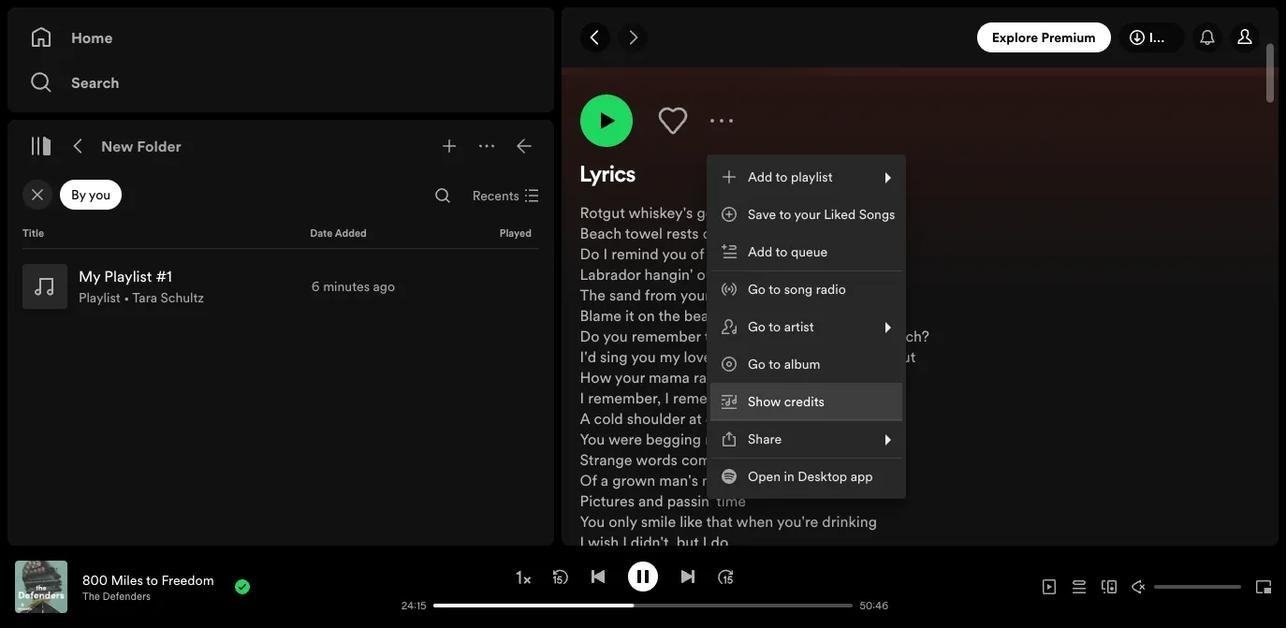 Task type: locate. For each thing, give the bounding box(es) containing it.
0 vertical spatial add
[[748, 168, 773, 186]]

skip back 15 seconds image
[[554, 569, 568, 584]]

2 go from the top
[[748, 317, 766, 336]]

that left beat
[[705, 326, 732, 347]]

save to your liked songs
[[748, 205, 896, 224]]

basement
[[811, 326, 877, 347]]

connect to a device image
[[1102, 580, 1117, 595]]

your right how
[[615, 367, 645, 388]]

go back image
[[588, 30, 603, 45]]

wish
[[588, 532, 619, 553]]

go inside "go to artist" dropdown button
[[748, 317, 766, 336]]

show credits button
[[711, 383, 903, 421]]

like
[[680, 511, 703, 532]]

1 vertical spatial go
[[748, 317, 766, 336]]

everything
[[747, 388, 818, 408]]

remember
[[931, 18, 995, 37]]

to for artist
[[769, 317, 781, 336]]

you
[[89, 185, 111, 204], [662, 244, 687, 264], [603, 326, 628, 347], [631, 347, 656, 367]]

his left mind's
[[790, 470, 809, 491]]

liked
[[824, 205, 856, 224]]

0 horizontal spatial grown
[[613, 470, 656, 491]]

go right hair
[[748, 280, 766, 299]]

your left hair
[[681, 285, 711, 305]]

to left artist
[[769, 317, 781, 336]]

2 add from the top
[[748, 243, 773, 261]]

0 horizontal spatial out
[[697, 264, 720, 285]]

blame
[[580, 305, 622, 326]]

do down the rotgut
[[580, 244, 600, 264]]

to left stay
[[730, 429, 744, 450]]

to left song
[[769, 280, 781, 299]]

to up passenger
[[776, 243, 788, 261]]

go left down
[[748, 317, 766, 336]]

player controls element
[[215, 561, 898, 613]]

you left the only
[[580, 511, 605, 532]]

closing
[[706, 408, 754, 429]]

mind
[[802, 202, 835, 223]]

1 go from the top
[[748, 280, 766, 299]]

explore premium button
[[977, 22, 1111, 52]]

i
[[924, 18, 928, 37], [604, 244, 608, 264], [580, 388, 585, 408], [665, 388, 670, 408], [580, 532, 585, 553], [623, 532, 627, 553], [703, 532, 708, 553]]

search
[[71, 72, 120, 93]]

date added
[[310, 227, 367, 241]]

didn't,
[[631, 532, 673, 553]]

sun
[[823, 429, 847, 450]]

to right miles
[[146, 571, 158, 590]]

2023
[[1219, 18, 1251, 37]]

is
[[743, 285, 754, 305]]

now playing view image
[[44, 569, 59, 584]]

strange
[[580, 450, 633, 470]]

me
[[852, 347, 873, 367], [705, 429, 726, 450]]

premium
[[1042, 28, 1096, 47]]

to right save
[[780, 205, 792, 224]]

go down beat
[[748, 355, 766, 374]]

remember down love
[[673, 388, 743, 408]]

the left defenders
[[82, 590, 100, 604]]

1 horizontal spatial grown
[[734, 305, 777, 326]]

open
[[748, 467, 781, 486]]

to inside dropdown button
[[769, 317, 781, 336]]

0 vertical spatial my
[[778, 202, 798, 223]]

Recents, List view field
[[458, 181, 551, 211]]

1 vertical spatial grown
[[613, 470, 656, 491]]

go inside go to song radio button
[[748, 280, 766, 299]]

1 add from the top
[[748, 168, 773, 186]]

my left love
[[660, 347, 680, 367]]

1 vertical spatial me
[[705, 429, 726, 450]]

your inside button
[[795, 205, 821, 224]]

my left eyes
[[826, 285, 846, 305]]

time up share
[[757, 408, 787, 429]]

out right hangin'
[[697, 264, 720, 285]]

to inside rotgut whiskey's gonna ease my mind beach towel rests on the dryin' line do i remind you of your daddy in his '88 ford? labrador hangin' out the passenger door the sand from your hair is blowin' in my eyes blame it on the beach, grown men don't cry do you remember that beat down basement couch? i'd sing you my love songs and you'd tell me about how your mama ran off and pawned her ring i remember, i remember everything a cold shoulder at closing time you were begging me to stay 'til the sun rose strange words come on out of a grown man's mouth when his mind's broke pictures and passin' time you only smile like that when you're drinking i wish i didn't, but i do
[[730, 429, 744, 450]]

i left remember
[[924, 18, 928, 37]]

time right passin' on the bottom right of the page
[[717, 491, 747, 511]]

tell
[[828, 347, 849, 367]]

1 horizontal spatial the
[[580, 285, 606, 305]]

1 vertical spatial out
[[744, 450, 766, 470]]

0 vertical spatial you
[[580, 429, 605, 450]]

add inside "add to queue" button
[[748, 243, 773, 261]]

share button
[[711, 421, 903, 458]]

rotgut
[[580, 202, 625, 223]]

when down share
[[749, 470, 787, 491]]

go to artist
[[748, 317, 814, 336]]

you right i'd
[[603, 326, 628, 347]]

blowin'
[[757, 285, 806, 305]]

the left the sand
[[580, 285, 606, 305]]

desktop
[[798, 467, 848, 486]]

to left playlist
[[776, 168, 788, 186]]

grown
[[734, 305, 777, 326], [613, 470, 656, 491]]

1 horizontal spatial my
[[778, 202, 798, 223]]

on right come
[[723, 450, 740, 470]]

1 vertical spatial do
[[580, 326, 600, 347]]

0 horizontal spatial my
[[660, 347, 680, 367]]

group
[[15, 257, 547, 317]]

defenders
[[103, 590, 151, 604]]

line
[[790, 223, 814, 244]]

menu containing add to playlist
[[707, 155, 907, 499]]

0 vertical spatial on
[[703, 223, 720, 244]]

2 vertical spatial my
[[660, 347, 680, 367]]

1 vertical spatial add
[[748, 243, 773, 261]]

pictures
[[580, 491, 635, 511]]

add for add to queue
[[748, 243, 773, 261]]

my
[[778, 202, 798, 223], [826, 285, 846, 305], [660, 347, 680, 367]]

1 vertical spatial that
[[707, 511, 733, 532]]

his left '88
[[803, 244, 822, 264]]

3 go from the top
[[748, 355, 766, 374]]

come
[[682, 450, 719, 470]]

add up ease
[[748, 168, 773, 186]]

your
[[795, 205, 821, 224], [708, 244, 738, 264], [681, 285, 711, 305], [615, 367, 645, 388]]

playlist
[[79, 288, 120, 307]]

1 horizontal spatial on
[[703, 223, 720, 244]]

do
[[580, 244, 600, 264], [580, 326, 600, 347]]

2 do from the top
[[580, 326, 600, 347]]

add inside add to playlist dropdown button
[[748, 168, 773, 186]]

that right like
[[707, 511, 733, 532]]

to left album at right
[[769, 355, 781, 374]]

sing
[[600, 347, 628, 367]]

new
[[101, 136, 133, 156]]

ease
[[743, 202, 774, 223]]

when
[[749, 470, 787, 491], [737, 511, 774, 532]]

0 horizontal spatial on
[[638, 305, 655, 326]]

do left sing
[[580, 326, 600, 347]]

when right do
[[737, 511, 774, 532]]

to for your
[[780, 205, 792, 224]]

0 vertical spatial when
[[749, 470, 787, 491]]

group inside main element
[[15, 257, 547, 317]]

2 vertical spatial on
[[723, 450, 740, 470]]

radio
[[816, 280, 847, 299]]

of
[[580, 470, 597, 491]]

out down share
[[744, 450, 766, 470]]

everything
[[998, 18, 1061, 37]]

the
[[580, 285, 606, 305], [82, 590, 100, 604]]

you
[[580, 429, 605, 450], [580, 511, 605, 532]]

2 horizontal spatial my
[[826, 285, 846, 305]]

to
[[776, 168, 788, 186], [780, 205, 792, 224], [776, 243, 788, 261], [769, 280, 781, 299], [769, 317, 781, 336], [769, 355, 781, 374], [730, 429, 744, 450], [146, 571, 158, 590]]

i left remind
[[604, 244, 608, 264]]

change speed image
[[514, 568, 533, 587]]

hangin'
[[645, 264, 693, 285]]

None search field
[[428, 181, 458, 211]]

mind's
[[813, 470, 857, 491]]

the right 'til
[[798, 429, 820, 450]]

add to queue button
[[711, 233, 903, 271]]

0 vertical spatial time
[[757, 408, 787, 429]]

broke
[[860, 470, 899, 491]]

go
[[748, 280, 766, 299], [748, 317, 766, 336], [748, 355, 766, 374]]

1 vertical spatial on
[[638, 305, 655, 326]]

lyrics
[[580, 165, 636, 187]]

me right tell
[[852, 347, 873, 367]]

title
[[22, 227, 44, 241]]

rotgut whiskey's gonna ease my mind beach towel rests on the dryin' line do i remind you of your daddy in his '88 ford? labrador hangin' out the passenger door the sand from your hair is blowin' in my eyes blame it on the beach, grown men don't cry do you remember that beat down basement couch? i'd sing you my love songs and you'd tell me about how your mama ran off and pawned her ring i remember, i remember everything a cold shoulder at closing time you were begging me to stay 'til the sun rose strange words come on out of a grown man's mouth when his mind's broke pictures and passin' time you only smile like that when you're drinking i wish i didn't, but i do
[[580, 202, 930, 553]]

'88
[[826, 244, 847, 264]]

'til
[[779, 429, 794, 450]]

2 vertical spatial go
[[748, 355, 766, 374]]

by
[[71, 185, 86, 204]]

0 horizontal spatial time
[[717, 491, 747, 511]]

2 horizontal spatial on
[[723, 450, 740, 470]]

whiskey's
[[629, 202, 693, 223]]

you inside option
[[89, 185, 111, 204]]

By you checkbox
[[60, 180, 122, 210]]

0 vertical spatial the
[[580, 285, 606, 305]]

the left dryin'
[[724, 223, 745, 244]]

i left 'wish'
[[580, 532, 585, 553]]

top bar and user menu element
[[562, 7, 1279, 67]]

1 vertical spatial in
[[810, 285, 822, 305]]

recents
[[473, 186, 520, 205]]

and right the only
[[639, 491, 664, 511]]

go for go to artist
[[748, 317, 766, 336]]

add up passenger
[[748, 243, 773, 261]]

go for go to album
[[748, 355, 766, 374]]

on right it
[[638, 305, 655, 326]]

the inside 800 miles to freedom the defenders
[[82, 590, 100, 604]]

me right at
[[705, 429, 726, 450]]

to for queue
[[776, 243, 788, 261]]

open in desktop app
[[748, 467, 874, 486]]

0 vertical spatial do
[[580, 244, 600, 264]]

now playing: 800 miles to freedom by the defenders footer
[[15, 561, 389, 613]]

i remember everything (feat. kacey musgraves)
[[924, 18, 1206, 37]]

labrador
[[580, 264, 641, 285]]

0 vertical spatial out
[[697, 264, 720, 285]]

to inside dropdown button
[[776, 168, 788, 186]]

0 horizontal spatial the
[[82, 590, 100, 604]]

i remember everything (feat. kacey musgraves) image
[[580, 0, 798, 58]]

1 vertical spatial my
[[826, 285, 846, 305]]

0 vertical spatial remember
[[632, 326, 701, 347]]

show credits
[[748, 392, 825, 411]]

and right off
[[741, 367, 766, 388]]

1 vertical spatial you
[[580, 511, 605, 532]]

1 vertical spatial remember
[[673, 388, 743, 408]]

you left "were"
[[580, 429, 605, 450]]

my right save
[[778, 202, 798, 223]]

to inside button
[[769, 280, 781, 299]]

1 do from the top
[[580, 244, 600, 264]]

0 vertical spatial that
[[705, 326, 732, 347]]

on right rests
[[703, 223, 720, 244]]

beach,
[[684, 305, 730, 326]]

do
[[711, 532, 729, 553]]

your left "liked"
[[795, 205, 821, 224]]

cry
[[852, 305, 873, 326]]

rose
[[851, 429, 880, 450]]

1 horizontal spatial me
[[852, 347, 873, 367]]

the inside rotgut whiskey's gonna ease my mind beach towel rests on the dryin' line do i remind you of your daddy in his '88 ford? labrador hangin' out the passenger door the sand from your hair is blowin' in my eyes blame it on the beach, grown men don't cry do you remember that beat down basement couch? i'd sing you my love songs and you'd tell me about how your mama ran off and pawned her ring i remember, i remember everything a cold shoulder at closing time you were begging me to stay 'til the sun rose strange words come on out of a grown man's mouth when his mind's broke pictures and passin' time you only smile like that when you're drinking i wish i didn't, but i do
[[580, 285, 606, 305]]

i remember everything (feat. kacey musgraves) link
[[924, 18, 1206, 37]]

i left cold
[[580, 388, 585, 408]]

remember up mama at the bottom right
[[632, 326, 701, 347]]

0 vertical spatial me
[[852, 347, 873, 367]]

how
[[580, 367, 612, 388]]

0 vertical spatial go
[[748, 280, 766, 299]]

menu
[[707, 155, 907, 499]]

date
[[310, 227, 333, 241]]

you right by
[[89, 185, 111, 204]]

go inside go to album link
[[748, 355, 766, 374]]

album
[[784, 355, 821, 374]]

1 vertical spatial when
[[737, 511, 774, 532]]

0 horizontal spatial me
[[705, 429, 726, 450]]

0 vertical spatial grown
[[734, 305, 777, 326]]

in inside button
[[784, 467, 795, 486]]

you right sing
[[631, 347, 656, 367]]

to inside 800 miles to freedom the defenders
[[146, 571, 158, 590]]

remember
[[632, 326, 701, 347], [673, 388, 743, 408]]

schultz
[[161, 288, 204, 307]]

2 vertical spatial in
[[784, 467, 795, 486]]

1 horizontal spatial time
[[757, 408, 787, 429]]

go to song radio
[[748, 280, 847, 299]]

1 vertical spatial the
[[82, 590, 100, 604]]

added
[[335, 227, 367, 241]]

group containing playlist
[[15, 257, 547, 317]]

about
[[877, 347, 916, 367]]



Task type: vqa. For each thing, say whether or not it's contained in the screenshot.
Stand by Me Ben E. King
no



Task type: describe. For each thing, give the bounding box(es) containing it.
artist
[[784, 317, 814, 336]]

kacey
[[1098, 18, 1134, 37]]

open in desktop app button
[[711, 458, 903, 495]]

go to album
[[748, 355, 821, 374]]

you're
[[777, 511, 819, 532]]

add for add to playlist
[[748, 168, 773, 186]]

1 horizontal spatial out
[[744, 450, 766, 470]]

search in your library image
[[435, 188, 450, 203]]

save
[[748, 205, 777, 224]]

add to queue
[[748, 243, 828, 261]]

1 you from the top
[[580, 429, 605, 450]]

what's new image
[[1201, 30, 1216, 45]]

i'd
[[580, 347, 597, 367]]

clear filters image
[[30, 187, 45, 202]]

your right of
[[708, 244, 738, 264]]

go forward image
[[625, 30, 640, 45]]

add to playlist
[[748, 168, 833, 186]]

and down go to artist
[[759, 347, 784, 367]]

add to playlist button
[[711, 158, 903, 196]]

i left at
[[665, 388, 670, 408]]

i right 'wish'
[[623, 532, 627, 553]]

only
[[609, 511, 637, 532]]

but
[[677, 532, 699, 553]]

800 miles to freedom link
[[82, 571, 214, 590]]

800
[[82, 571, 108, 590]]

i left do
[[703, 532, 708, 553]]

you'd
[[787, 347, 824, 367]]

of
[[691, 244, 705, 264]]

the defenders link
[[82, 590, 151, 604]]

previous image
[[591, 569, 606, 584]]

go for go to song radio
[[748, 280, 766, 299]]

sand
[[610, 285, 642, 305]]

man's
[[660, 470, 699, 491]]

gonna
[[697, 202, 739, 223]]

words
[[636, 450, 678, 470]]

ford?
[[851, 244, 890, 264]]

cold
[[594, 408, 624, 429]]

explore premium
[[992, 28, 1096, 47]]

drinking
[[823, 511, 878, 532]]

pause image
[[636, 569, 651, 584]]

love
[[684, 347, 712, 367]]

a
[[580, 408, 591, 429]]

at
[[689, 408, 702, 429]]

rests
[[667, 223, 699, 244]]

search link
[[30, 64, 532, 101]]

skip forward 15 seconds image
[[718, 569, 733, 584]]

(feat.
[[1065, 18, 1095, 37]]

remind
[[612, 244, 659, 264]]

next image
[[681, 569, 696, 584]]

towel
[[625, 223, 663, 244]]

to for album
[[769, 355, 781, 374]]

it
[[626, 305, 635, 326]]

off
[[719, 367, 738, 388]]

dryin'
[[749, 223, 787, 244]]

save to your liked songs button
[[711, 196, 903, 233]]

home
[[71, 27, 113, 48]]

go to album link
[[711, 346, 903, 383]]

none search field inside main element
[[428, 181, 458, 211]]

songs
[[859, 205, 896, 224]]

door
[[821, 264, 853, 285]]

were
[[609, 429, 642, 450]]

played
[[500, 227, 532, 241]]

volume off image
[[1132, 580, 1147, 595]]

0 vertical spatial his
[[803, 244, 822, 264]]

to for song
[[769, 280, 781, 299]]

50:46
[[860, 599, 889, 613]]

beat
[[735, 326, 765, 347]]

the right of
[[723, 264, 745, 285]]

1 vertical spatial his
[[790, 470, 809, 491]]

800 miles to freedom the defenders
[[82, 571, 214, 604]]

eyes
[[850, 285, 880, 305]]

folder
[[137, 136, 182, 156]]

stay
[[747, 429, 775, 450]]

explore
[[992, 28, 1039, 47]]

couch?
[[881, 326, 930, 347]]

ran
[[694, 367, 716, 388]]

home link
[[30, 19, 532, 56]]

down
[[769, 326, 807, 347]]

share
[[748, 430, 782, 449]]

go to song radio button
[[711, 271, 903, 308]]

freedom
[[162, 571, 214, 590]]

0 vertical spatial in
[[787, 244, 800, 264]]

to for playlist
[[776, 168, 788, 186]]

you left of
[[662, 244, 687, 264]]

the left beach,
[[659, 305, 681, 326]]

passenger
[[749, 264, 818, 285]]

daddy
[[742, 244, 784, 264]]

main element
[[7, 7, 554, 546]]

begging
[[646, 429, 702, 450]]

shoulder
[[627, 408, 685, 429]]

playlist
[[791, 168, 833, 186]]

a
[[601, 470, 609, 491]]

songs
[[716, 347, 755, 367]]

go to artist button
[[711, 308, 903, 346]]

queue
[[791, 243, 828, 261]]

new folder button
[[97, 131, 185, 161]]

men
[[781, 305, 810, 326]]

1 vertical spatial time
[[717, 491, 747, 511]]

hair
[[714, 285, 739, 305]]

2 you from the top
[[580, 511, 605, 532]]

show
[[748, 392, 781, 411]]



